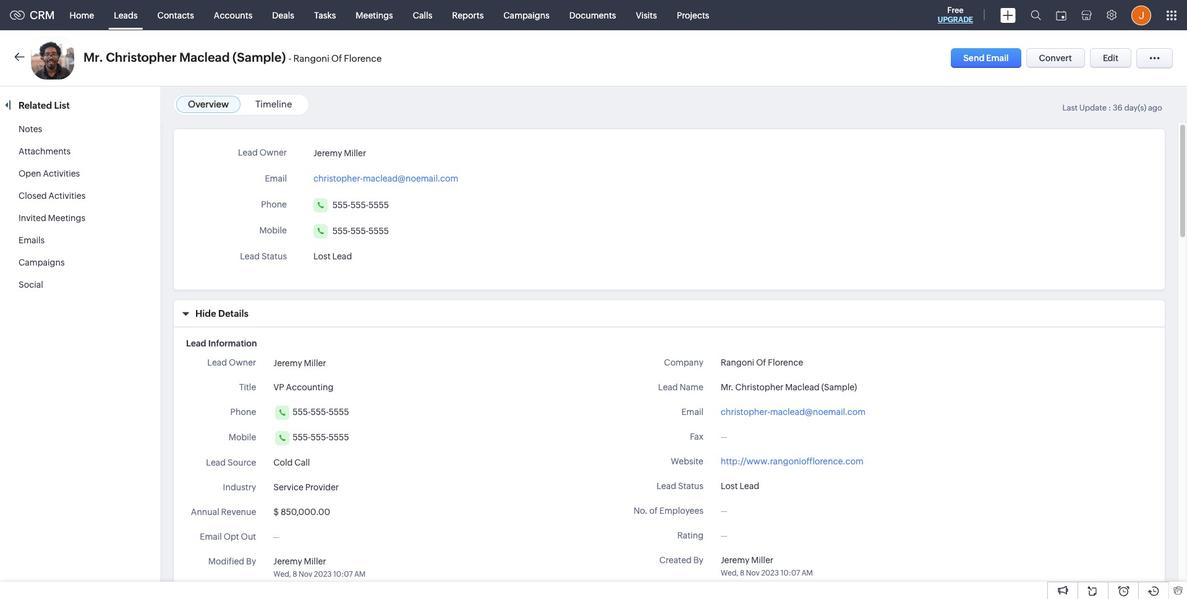 Task type: vqa. For each thing, say whether or not it's contained in the screenshot.


Task type: locate. For each thing, give the bounding box(es) containing it.
activities up closed activities link
[[43, 169, 80, 179]]

phone for title
[[230, 407, 256, 417]]

1 horizontal spatial lost lead
[[721, 482, 759, 492]]

jeremy miller for title
[[273, 358, 326, 368]]

attachments link
[[19, 147, 71, 156]]

1 horizontal spatial 8
[[740, 569, 744, 578]]

of
[[331, 53, 342, 64], [756, 358, 766, 368]]

activities for closed activities
[[49, 191, 86, 201]]

0 horizontal spatial by
[[246, 557, 256, 567]]

mr. down home
[[83, 50, 103, 64]]

1 horizontal spatial status
[[678, 482, 703, 492]]

closed activities link
[[19, 191, 86, 201]]

nov for created by
[[746, 569, 760, 578]]

campaigns right the reports
[[503, 10, 550, 20]]

of inside mr. christopher maclead (sample) - rangoni of florence
[[331, 53, 342, 64]]

850,000.00
[[281, 508, 330, 517]]

1 horizontal spatial lead status
[[657, 482, 703, 492]]

lost lead
[[313, 252, 352, 262], [721, 482, 759, 492]]

social
[[19, 280, 43, 290]]

0 vertical spatial mobile
[[259, 226, 287, 236]]

maclead@noemail.com
[[363, 174, 458, 184], [770, 407, 866, 417]]

mobile
[[259, 226, 287, 236], [229, 433, 256, 443]]

jeremy miller wed, 8 nov 2023 10:07 am for modified by
[[273, 557, 366, 579]]

nov for modified by
[[299, 571, 312, 579]]

activities up "invited meetings"
[[49, 191, 86, 201]]

contacts
[[157, 10, 194, 20]]

1 horizontal spatial am
[[802, 569, 813, 578]]

1 horizontal spatial (sample)
[[821, 383, 857, 393]]

of down the "tasks" "link"
[[331, 53, 342, 64]]

list
[[54, 100, 70, 111]]

0 horizontal spatial christopher-maclead@noemail.com
[[313, 174, 458, 184]]

maclead up overview
[[179, 50, 230, 64]]

2023
[[761, 569, 779, 578], [314, 571, 332, 579]]

0 horizontal spatial campaigns link
[[19, 258, 65, 268]]

0 horizontal spatial rangoni
[[293, 53, 329, 64]]

0 vertical spatial status
[[261, 252, 287, 262]]

1 horizontal spatial by
[[693, 556, 703, 566]]

1 horizontal spatial maclead@noemail.com
[[770, 407, 866, 417]]

opt
[[224, 532, 239, 542]]

maclead down rangoni of florence
[[785, 383, 820, 393]]

0 horizontal spatial maclead
[[179, 50, 230, 64]]

florence down meetings link
[[344, 53, 382, 64]]

0 vertical spatial jeremy miller
[[313, 149, 366, 158]]

1 horizontal spatial 10:07
[[781, 569, 800, 578]]

0 horizontal spatial jeremy miller wed, 8 nov 2023 10:07 am
[[273, 557, 366, 579]]

last update : 36 day(s) ago
[[1062, 103, 1162, 113]]

lead name
[[658, 383, 703, 393]]

update
[[1079, 103, 1107, 113]]

jeremy miller wed, 8 nov 2023 10:07 am for created by
[[721, 556, 813, 578]]

0 horizontal spatial campaigns
[[19, 258, 65, 268]]

0 vertical spatial florence
[[344, 53, 382, 64]]

1 vertical spatial jeremy miller
[[273, 358, 326, 368]]

lead owner
[[238, 148, 287, 158], [207, 358, 256, 368]]

open activities
[[19, 169, 80, 179]]

1 horizontal spatial wed,
[[721, 569, 738, 578]]

0 vertical spatial lost
[[313, 252, 331, 262]]

annual
[[191, 508, 219, 517]]

wed,
[[721, 569, 738, 578], [273, 571, 291, 579]]

home link
[[60, 0, 104, 30]]

invited meetings link
[[19, 213, 85, 223]]

0 horizontal spatial christopher-
[[313, 174, 363, 184]]

invited
[[19, 213, 46, 223]]

0 horizontal spatial christopher-maclead@noemail.com link
[[313, 170, 458, 184]]

1 vertical spatial mobile
[[229, 433, 256, 443]]

no. of employees
[[634, 506, 703, 516]]

0 horizontal spatial phone
[[230, 407, 256, 417]]

meetings left the calls link
[[356, 10, 393, 20]]

annual revenue
[[191, 508, 256, 517]]

0 vertical spatial maclead
[[179, 50, 230, 64]]

555-
[[333, 201, 351, 210], [351, 201, 369, 210], [333, 226, 351, 236], [351, 226, 369, 236], [293, 407, 311, 417], [311, 407, 329, 417], [293, 433, 311, 443], [311, 433, 329, 443]]

industry
[[223, 483, 256, 493]]

christopher down rangoni of florence
[[735, 383, 784, 393]]

2023 for modified by
[[314, 571, 332, 579]]

$
[[273, 508, 279, 517]]

vp
[[273, 383, 284, 393]]

last
[[1062, 103, 1078, 113]]

rangoni
[[293, 53, 329, 64], [721, 358, 754, 368]]

1 vertical spatial lead status
[[657, 482, 703, 492]]

jeremy miller
[[313, 149, 366, 158], [273, 358, 326, 368]]

notes
[[19, 124, 42, 134]]

by right created
[[693, 556, 703, 566]]

1 horizontal spatial of
[[756, 358, 766, 368]]

1 horizontal spatial christopher-maclead@noemail.com link
[[721, 406, 866, 419]]

calendar image
[[1056, 10, 1067, 20]]

tasks link
[[304, 0, 346, 30]]

-
[[289, 53, 292, 64]]

rangoni right -
[[293, 53, 329, 64]]

0 horizontal spatial owner
[[229, 358, 256, 368]]

0 horizontal spatial am
[[354, 571, 366, 579]]

0 vertical spatial christopher-maclead@noemail.com
[[313, 174, 458, 184]]

1 horizontal spatial 2023
[[761, 569, 779, 578]]

miller
[[344, 149, 366, 158], [304, 358, 326, 368], [751, 556, 773, 566], [304, 557, 326, 567]]

wed, for modified by
[[273, 571, 291, 579]]

0 horizontal spatial 2023
[[314, 571, 332, 579]]

0 vertical spatial of
[[331, 53, 342, 64]]

accounts
[[214, 10, 252, 20]]

1 horizontal spatial nov
[[746, 569, 760, 578]]

1 horizontal spatial meetings
[[356, 10, 393, 20]]

0 horizontal spatial lost
[[313, 252, 331, 262]]

0 horizontal spatial wed,
[[273, 571, 291, 579]]

florence
[[344, 53, 382, 64], [768, 358, 803, 368]]

rangoni inside mr. christopher maclead (sample) - rangoni of florence
[[293, 53, 329, 64]]

0 vertical spatial rangoni
[[293, 53, 329, 64]]

0 horizontal spatial florence
[[344, 53, 382, 64]]

campaigns link right the reports
[[494, 0, 559, 30]]

wed, for created by
[[721, 569, 738, 578]]

1 horizontal spatial campaigns
[[503, 10, 550, 20]]

christopher
[[106, 50, 177, 64], [735, 383, 784, 393]]

lead owner for title
[[207, 358, 256, 368]]

meetings
[[356, 10, 393, 20], [48, 213, 85, 223]]

0 horizontal spatial lead status
[[240, 252, 287, 262]]

0 vertical spatial christopher-
[[313, 174, 363, 184]]

0 vertical spatial (sample)
[[232, 50, 286, 64]]

email opt out
[[200, 532, 256, 542]]

social link
[[19, 280, 43, 290]]

1 vertical spatial maclead
[[785, 383, 820, 393]]

0 horizontal spatial 10:07
[[333, 571, 353, 579]]

1 vertical spatial owner
[[229, 358, 256, 368]]

deals
[[272, 10, 294, 20]]

0 vertical spatial activities
[[43, 169, 80, 179]]

vp accounting
[[273, 383, 333, 393]]

campaigns down emails at the top
[[19, 258, 65, 268]]

0 vertical spatial campaigns link
[[494, 0, 559, 30]]

visits
[[636, 10, 657, 20]]

1 vertical spatial campaigns
[[19, 258, 65, 268]]

documents
[[569, 10, 616, 20]]

0 vertical spatial christopher
[[106, 50, 177, 64]]

owner down 'timeline'
[[260, 148, 287, 158]]

1 vertical spatial lead owner
[[207, 358, 256, 368]]

10:07
[[781, 569, 800, 578], [333, 571, 353, 579]]

0 vertical spatial phone
[[261, 200, 287, 210]]

0 horizontal spatial mobile
[[229, 433, 256, 443]]

source
[[228, 458, 256, 468]]

1 vertical spatial meetings
[[48, 213, 85, 223]]

0 horizontal spatial christopher
[[106, 50, 177, 64]]

0 vertical spatial lead owner
[[238, 148, 287, 158]]

1 horizontal spatial lost
[[721, 482, 738, 492]]

0 vertical spatial mr.
[[83, 50, 103, 64]]

by right the modified
[[246, 557, 256, 567]]

0 horizontal spatial maclead@noemail.com
[[363, 174, 458, 184]]

0 horizontal spatial lost lead
[[313, 252, 352, 262]]

(sample) for mr. christopher maclead (sample)
[[821, 383, 857, 393]]

campaigns link down emails at the top
[[19, 258, 65, 268]]

lead status
[[240, 252, 287, 262], [657, 482, 703, 492]]

owner for email
[[260, 148, 287, 158]]

0 vertical spatial lead status
[[240, 252, 287, 262]]

open activities link
[[19, 169, 80, 179]]

mr. christopher maclead (sample)
[[721, 383, 857, 393]]

christopher down leads
[[106, 50, 177, 64]]

1 horizontal spatial christopher
[[735, 383, 784, 393]]

1 horizontal spatial florence
[[768, 358, 803, 368]]

1 vertical spatial maclead@noemail.com
[[770, 407, 866, 417]]

owner down information
[[229, 358, 256, 368]]

10:07 for lost lead
[[781, 569, 800, 578]]

send email button
[[951, 48, 1021, 68]]

owner
[[260, 148, 287, 158], [229, 358, 256, 368]]

lead owner down 'timeline'
[[238, 148, 287, 158]]

1 vertical spatial lost lead
[[721, 482, 759, 492]]

0 horizontal spatial mr.
[[83, 50, 103, 64]]

1 vertical spatial christopher-
[[721, 407, 770, 417]]

(sample) for mr. christopher maclead (sample) - rangoni of florence
[[232, 50, 286, 64]]

florence up mr. christopher maclead (sample)
[[768, 358, 803, 368]]

1 horizontal spatial jeremy miller wed, 8 nov 2023 10:07 am
[[721, 556, 813, 578]]

0 horizontal spatial (sample)
[[232, 50, 286, 64]]

create menu element
[[993, 0, 1023, 30]]

1 horizontal spatial owner
[[260, 148, 287, 158]]

0 horizontal spatial of
[[331, 53, 342, 64]]

meetings down closed activities link
[[48, 213, 85, 223]]

:
[[1108, 103, 1111, 113]]

lead owner down information
[[207, 358, 256, 368]]

1 horizontal spatial mobile
[[259, 226, 287, 236]]

rangoni right company
[[721, 358, 754, 368]]

8
[[740, 569, 744, 578], [293, 571, 297, 579]]

accounts link
[[204, 0, 262, 30]]

1 vertical spatial of
[[756, 358, 766, 368]]

0 vertical spatial campaigns
[[503, 10, 550, 20]]

0 horizontal spatial 8
[[293, 571, 297, 579]]

5555
[[369, 201, 389, 210], [369, 226, 389, 236], [329, 407, 349, 417], [329, 433, 349, 443]]

of up mr. christopher maclead (sample)
[[756, 358, 766, 368]]

closed
[[19, 191, 47, 201]]

1 vertical spatial phone
[[230, 407, 256, 417]]

calls
[[413, 10, 432, 20]]

hide details link
[[192, 309, 249, 319]]

phone for email
[[261, 200, 287, 210]]

am
[[802, 569, 813, 578], [354, 571, 366, 579]]

1 vertical spatial christopher-maclead@noemail.com
[[721, 407, 866, 417]]

8 for modified by
[[293, 571, 297, 579]]

(sample)
[[232, 50, 286, 64], [821, 383, 857, 393]]

phone
[[261, 200, 287, 210], [230, 407, 256, 417]]

mr. for mr. christopher maclead (sample) - rangoni of florence
[[83, 50, 103, 64]]

email
[[986, 53, 1009, 63], [265, 174, 287, 184], [681, 407, 703, 417], [200, 532, 222, 542]]

1 horizontal spatial maclead
[[785, 383, 820, 393]]

lost
[[313, 252, 331, 262], [721, 482, 738, 492]]

1 vertical spatial activities
[[49, 191, 86, 201]]

christopher-
[[313, 174, 363, 184], [721, 407, 770, 417]]

1 vertical spatial mr.
[[721, 383, 734, 393]]

1 horizontal spatial mr.
[[721, 383, 734, 393]]

by for created by
[[693, 556, 703, 566]]

0 vertical spatial owner
[[260, 148, 287, 158]]

company
[[664, 358, 703, 368]]

0 horizontal spatial nov
[[299, 571, 312, 579]]

1 horizontal spatial christopher-maclead@noemail.com
[[721, 407, 866, 417]]

mr. right name
[[721, 383, 734, 393]]

1 horizontal spatial rangoni
[[721, 358, 754, 368]]

1 horizontal spatial phone
[[261, 200, 287, 210]]



Task type: describe. For each thing, give the bounding box(es) containing it.
timeline link
[[255, 99, 292, 109]]

send email
[[963, 53, 1009, 63]]

leads link
[[104, 0, 148, 30]]

rangoni of florence
[[721, 358, 803, 368]]

home
[[70, 10, 94, 20]]

day(s)
[[1124, 103, 1146, 113]]

emails
[[19, 236, 45, 245]]

reports
[[452, 10, 484, 20]]

maclead@noemail.com for topmost christopher-maclead@noemail.com link
[[363, 174, 458, 184]]

maclead for mr. christopher maclead (sample)
[[785, 383, 820, 393]]

visits link
[[626, 0, 667, 30]]

convert button
[[1026, 48, 1085, 68]]

lead owner for email
[[238, 148, 287, 158]]

modified
[[208, 557, 244, 567]]

am for service provider
[[354, 571, 366, 579]]

fax
[[690, 432, 703, 442]]

0 vertical spatial lost lead
[[313, 252, 352, 262]]

meetings link
[[346, 0, 403, 30]]

calls link
[[403, 0, 442, 30]]

edit button
[[1090, 48, 1131, 68]]

projects
[[677, 10, 709, 20]]

website
[[671, 457, 703, 467]]

8 for created by
[[740, 569, 744, 578]]

created
[[659, 556, 692, 566]]

related
[[19, 100, 52, 111]]

0 horizontal spatial meetings
[[48, 213, 85, 223]]

1 vertical spatial lost
[[721, 482, 738, 492]]

mobile for status
[[259, 226, 287, 236]]

1 vertical spatial status
[[678, 482, 703, 492]]

related list
[[19, 100, 72, 111]]

call
[[294, 458, 310, 468]]

1 vertical spatial christopher-maclead@noemail.com link
[[721, 406, 866, 419]]

http://www.rangoniofflorence.com
[[721, 457, 864, 467]]

36
[[1113, 103, 1123, 113]]

service provider
[[273, 483, 339, 493]]

2023 for created by
[[761, 569, 779, 578]]

1 vertical spatial campaigns link
[[19, 258, 65, 268]]

search element
[[1023, 0, 1049, 30]]

maclead for mr. christopher maclead (sample) - rangoni of florence
[[179, 50, 230, 64]]

service
[[273, 483, 303, 493]]

christopher for mr. christopher maclead (sample) - rangoni of florence
[[106, 50, 177, 64]]

mr. for mr. christopher maclead (sample)
[[721, 383, 734, 393]]

profile element
[[1124, 0, 1159, 30]]

email inside button
[[986, 53, 1009, 63]]

free
[[947, 6, 964, 15]]

0 vertical spatial meetings
[[356, 10, 393, 20]]

jeremy miller for email
[[313, 149, 366, 158]]

modified by
[[208, 557, 256, 567]]

1 vertical spatial rangoni
[[721, 358, 754, 368]]

profile image
[[1131, 5, 1151, 25]]

search image
[[1031, 10, 1041, 20]]

ago
[[1148, 103, 1162, 113]]

cold
[[273, 458, 293, 468]]

http://www.rangoniofflorence.com link
[[721, 457, 864, 467]]

edit
[[1103, 53, 1118, 63]]

accounting
[[286, 383, 333, 393]]

details
[[218, 309, 249, 319]]

mobile for source
[[229, 433, 256, 443]]

christopher- for bottom christopher-maclead@noemail.com link
[[721, 407, 770, 417]]

reports link
[[442, 0, 494, 30]]

deals link
[[262, 0, 304, 30]]

florence inside mr. christopher maclead (sample) - rangoni of florence
[[344, 53, 382, 64]]

hide details
[[195, 309, 249, 319]]

convert
[[1039, 53, 1072, 63]]

created by
[[659, 556, 703, 566]]

tasks
[[314, 10, 336, 20]]

out
[[241, 532, 256, 542]]

1 vertical spatial florence
[[768, 358, 803, 368]]

christopher for mr. christopher maclead (sample)
[[735, 383, 784, 393]]

employees
[[659, 506, 703, 516]]

invited meetings
[[19, 213, 85, 223]]

send
[[963, 53, 985, 63]]

provider
[[305, 483, 339, 493]]

contacts link
[[148, 0, 204, 30]]

maclead@noemail.com for bottom christopher-maclead@noemail.com link
[[770, 407, 866, 417]]

no.
[[634, 506, 648, 516]]

lead information
[[186, 339, 257, 349]]

of
[[649, 506, 658, 516]]

attachments
[[19, 147, 71, 156]]

owner for title
[[229, 358, 256, 368]]

10:07 for service provider
[[333, 571, 353, 579]]

by for modified by
[[246, 557, 256, 567]]

0 vertical spatial christopher-maclead@noemail.com link
[[313, 170, 458, 184]]

create menu image
[[1000, 8, 1016, 23]]

hide
[[195, 309, 216, 319]]

title
[[239, 383, 256, 393]]

cold call
[[273, 458, 310, 468]]

leads
[[114, 10, 138, 20]]

upgrade
[[938, 15, 973, 24]]

open
[[19, 169, 41, 179]]

am for lost lead
[[802, 569, 813, 578]]

$  850,000.00
[[273, 508, 330, 517]]

closed activities
[[19, 191, 86, 201]]

lead source
[[206, 458, 256, 468]]

revenue
[[221, 508, 256, 517]]

name
[[680, 383, 703, 393]]

rating
[[677, 531, 703, 541]]

activities for open activities
[[43, 169, 80, 179]]

crm
[[30, 9, 55, 22]]

overview
[[188, 99, 229, 109]]

free upgrade
[[938, 6, 973, 24]]

emails link
[[19, 236, 45, 245]]

christopher- for topmost christopher-maclead@noemail.com link
[[313, 174, 363, 184]]

information
[[208, 339, 257, 349]]



